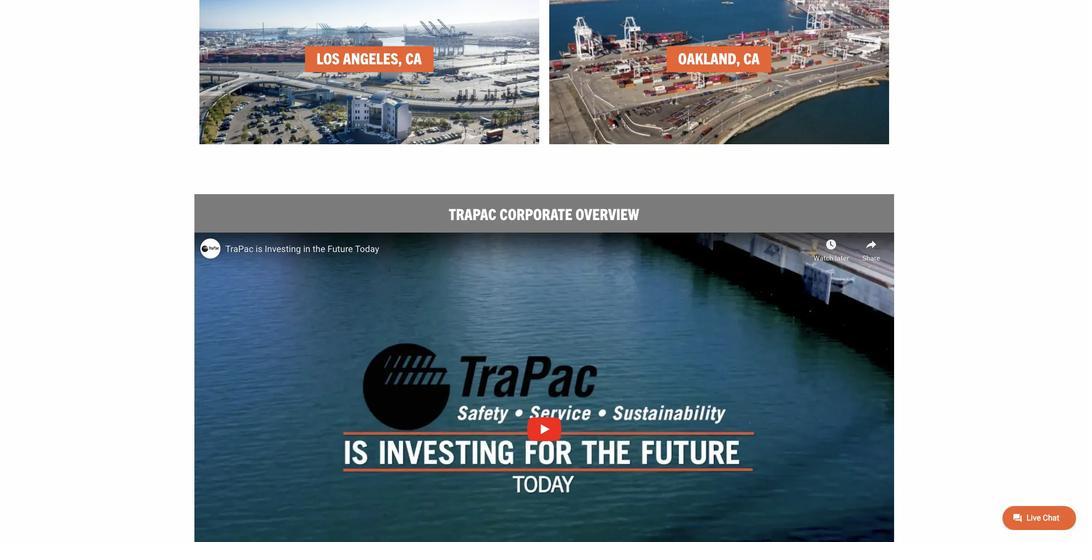 Task type: vqa. For each thing, say whether or not it's contained in the screenshot.
Trapac on the left of the page
yes



Task type: locate. For each thing, give the bounding box(es) containing it.
trapac corporate overview
[[449, 204, 639, 223]]

trapac
[[449, 204, 496, 223]]

corporate
[[500, 204, 572, 223]]



Task type: describe. For each thing, give the bounding box(es) containing it.
overview
[[576, 204, 639, 223]]



